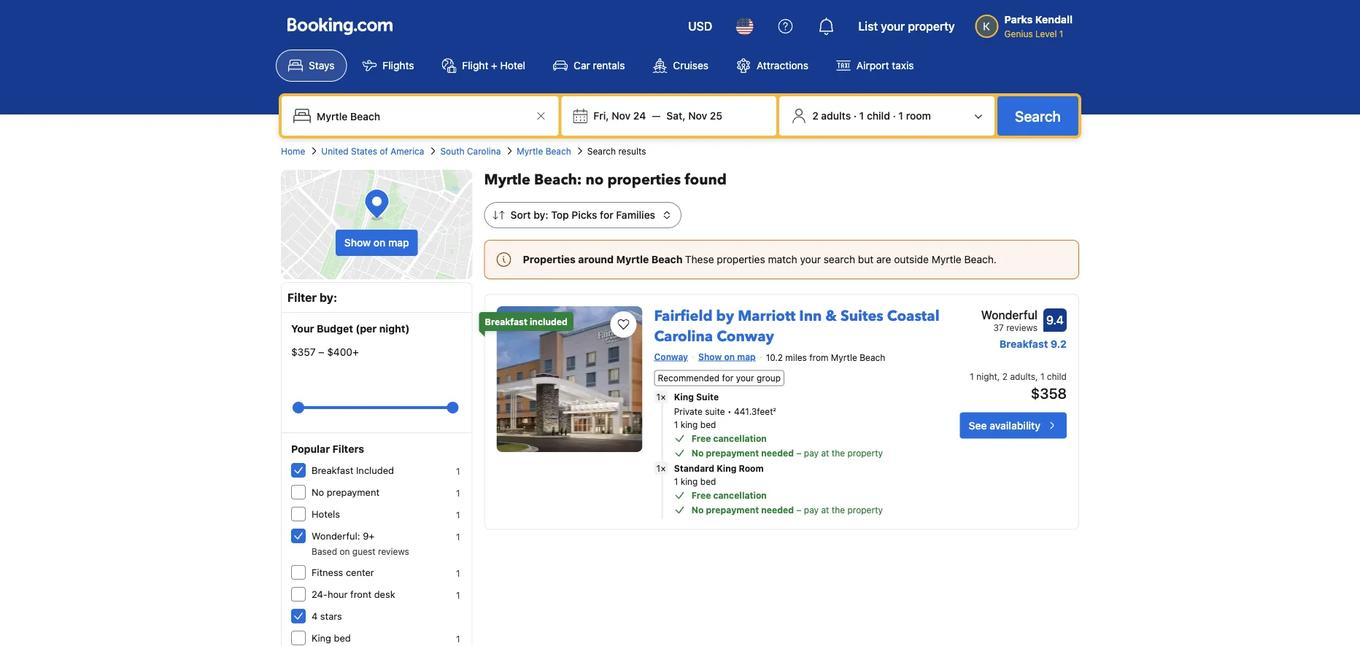 Task type: locate. For each thing, give the bounding box(es) containing it.
1 vertical spatial carolina
[[654, 327, 713, 347]]

· down airport
[[854, 110, 857, 122]]

based on guest reviews
[[312, 547, 409, 557]]

list your property link
[[850, 9, 964, 44]]

prepayment down breakfast included at the bottom of the page
[[327, 487, 379, 498]]

1 no prepayment needed – pay at the property from the top
[[692, 448, 883, 458]]

map
[[388, 237, 409, 249], [737, 352, 756, 362]]

,
[[997, 372, 1000, 382], [1035, 372, 1038, 382]]

0 vertical spatial free cancellation
[[692, 434, 767, 444]]

1 horizontal spatial adults
[[1010, 372, 1035, 382]]

, up $358
[[1035, 372, 1038, 382]]

1 vertical spatial 2
[[1002, 372, 1008, 382]]

0 horizontal spatial nov
[[612, 110, 631, 122]]

0 vertical spatial no
[[692, 448, 704, 458]]

1 horizontal spatial on
[[373, 237, 386, 249]]

1 vertical spatial adults
[[1010, 372, 1035, 382]]

beach.
[[964, 254, 997, 266]]

0 vertical spatial conway
[[717, 327, 774, 347]]

1 inside private suite • 441.3feet² 1 king bed
[[674, 420, 678, 430]]

0 vertical spatial breakfast
[[485, 317, 527, 327]]

1 vertical spatial by:
[[320, 291, 337, 305]]

show on map inside show on map button
[[344, 237, 409, 249]]

0 horizontal spatial conway
[[654, 352, 688, 362]]

1 vertical spatial prepayment
[[327, 487, 379, 498]]

1 needed from the top
[[761, 448, 794, 458]]

fitness center
[[312, 567, 374, 578]]

show on map
[[344, 237, 409, 249], [698, 352, 756, 362]]

1 × left standard
[[656, 463, 666, 473]]

0 horizontal spatial 2
[[812, 110, 818, 122]]

budget
[[317, 323, 353, 335]]

1 vertical spatial free
[[692, 491, 711, 501]]

0 horizontal spatial child
[[867, 110, 890, 122]]

king inside king suite link
[[674, 392, 694, 402]]

2 vertical spatial beach
[[860, 353, 885, 363]]

prepayment
[[706, 448, 759, 458], [327, 487, 379, 498], [706, 505, 759, 515]]

1 , from the left
[[997, 372, 1000, 382]]

conway inside fairfield by marriott inn & suites coastal carolina conway
[[717, 327, 774, 347]]

– right $357
[[318, 346, 324, 358]]

0 horizontal spatial beach
[[546, 146, 571, 156]]

1 vertical spatial properties
[[717, 254, 765, 266]]

+
[[491, 59, 498, 72]]

1 × down recommended
[[656, 392, 666, 402]]

reviews down wonderful
[[1006, 323, 1038, 333]]

1 horizontal spatial show on map
[[698, 352, 756, 362]]

map inside button
[[388, 237, 409, 249]]

0 vertical spatial search
[[1015, 107, 1061, 124]]

bed down stars
[[334, 633, 351, 644]]

1 horizontal spatial by:
[[534, 209, 548, 221]]

2 free from the top
[[692, 491, 711, 501]]

× down recommended
[[660, 392, 666, 402]]

cancellation
[[713, 434, 767, 444], [713, 491, 767, 501]]

beach up beach:
[[546, 146, 571, 156]]

the down standard king room link
[[832, 505, 845, 515]]

beach
[[546, 146, 571, 156], [651, 254, 683, 266], [860, 353, 885, 363]]

2 no prepayment needed – pay at the property from the top
[[692, 505, 883, 515]]

king for king bed
[[312, 633, 331, 644]]

needed down standard king room link
[[761, 505, 794, 515]]

marriott
[[738, 306, 796, 327]]

breakfast left included
[[485, 317, 527, 327]]

prepayment for king suite
[[706, 448, 759, 458]]

reviews right guest
[[378, 547, 409, 557]]

on
[[373, 237, 386, 249], [724, 352, 735, 362], [340, 547, 350, 557]]

breakfast included
[[485, 317, 568, 327]]

for right picks
[[600, 209, 613, 221]]

1 free from the top
[[692, 434, 711, 444]]

pay up standard king room link
[[804, 448, 819, 458]]

1 vertical spatial cancellation
[[713, 491, 767, 501]]

needed for king suite
[[761, 448, 794, 458]]

1 horizontal spatial properties
[[717, 254, 765, 266]]

adults up $358
[[1010, 372, 1035, 382]]

king up "private"
[[674, 392, 694, 402]]

1 vertical spatial search
[[587, 146, 616, 156]]

standard king room
[[674, 464, 764, 474]]

properties inside the search results updated. myrtle beach: no properties found. applied filters: breakfast included, wonderful: 9+, 4 stars, unrated, very good: 8+. element
[[607, 170, 681, 190]]

found
[[685, 170, 727, 190]]

needed for standard king room
[[761, 505, 794, 515]]

king inside private suite • 441.3feet² 1 king bed
[[681, 420, 698, 430]]

0 vertical spatial 2
[[812, 110, 818, 122]]

standard
[[674, 464, 714, 474]]

1 × from the top
[[660, 392, 666, 402]]

by: right 'filter'
[[320, 291, 337, 305]]

0 vertical spatial map
[[388, 237, 409, 249]]

flights link
[[350, 50, 426, 82]]

no prepayment needed – pay at the property for king suite
[[692, 448, 883, 458]]

0 horizontal spatial search
[[587, 146, 616, 156]]

2 1 × from the top
[[656, 463, 666, 473]]

0 horizontal spatial breakfast
[[312, 465, 353, 476]]

pay
[[804, 448, 819, 458], [804, 505, 819, 515]]

2 down attractions link
[[812, 110, 818, 122]]

free cancellation down private suite • 441.3feet² 1 king bed
[[692, 434, 767, 444]]

wonderful element
[[981, 306, 1038, 324]]

0 vertical spatial bed
[[700, 420, 716, 430]]

0 vertical spatial on
[[373, 237, 386, 249]]

pay for standard king room
[[804, 505, 819, 515]]

, down breakfast 9.2
[[997, 372, 1000, 382]]

bed down suite
[[700, 420, 716, 430]]

fri, nov 24 button
[[588, 103, 652, 129]]

center
[[346, 567, 374, 578]]

$358
[[1031, 385, 1067, 402]]

parks
[[1004, 13, 1033, 26]]

1 vertical spatial free cancellation
[[692, 491, 767, 501]]

free cancellation down standard king room
[[692, 491, 767, 501]]

1 vertical spatial king
[[717, 464, 737, 474]]

2 the from the top
[[832, 505, 845, 515]]

0 vertical spatial child
[[867, 110, 890, 122]]

Where are you going? field
[[311, 103, 532, 129]]

0 horizontal spatial properties
[[607, 170, 681, 190]]

no down 1 king bed
[[692, 505, 704, 515]]

0 vertical spatial show on map
[[344, 237, 409, 249]]

2 horizontal spatial king
[[717, 464, 737, 474]]

– down standard king room link
[[796, 505, 802, 515]]

adults
[[821, 110, 851, 122], [1010, 372, 1035, 382]]

1
[[1059, 28, 1063, 39], [859, 110, 864, 122], [899, 110, 903, 122], [970, 372, 974, 382], [1040, 372, 1045, 382], [656, 392, 660, 402], [674, 420, 678, 430], [656, 463, 660, 473], [456, 466, 460, 476], [674, 477, 678, 487], [456, 488, 460, 498], [456, 510, 460, 520], [456, 532, 460, 542], [456, 568, 460, 579], [456, 590, 460, 601], [456, 634, 460, 644]]

america
[[391, 146, 424, 156]]

carolina right south
[[467, 146, 501, 156]]

1 vertical spatial no prepayment needed – pay at the property
[[692, 505, 883, 515]]

families
[[616, 209, 655, 221]]

2 pay from the top
[[804, 505, 819, 515]]

· left room
[[893, 110, 896, 122]]

popular filters
[[291, 443, 364, 455]]

2 adults · 1 child · 1 room button
[[785, 102, 989, 130]]

suite
[[705, 407, 725, 417]]

1 the from the top
[[832, 448, 845, 458]]

0 vertical spatial king
[[681, 420, 698, 430]]

prepayment down standard king room
[[706, 505, 759, 515]]

2 horizontal spatial breakfast
[[999, 338, 1048, 350]]

0 vertical spatial prepayment
[[706, 448, 759, 458]]

–
[[318, 346, 324, 358], [796, 448, 802, 458], [796, 505, 802, 515]]

cancellation down room at bottom right
[[713, 491, 767, 501]]

no up hotels
[[312, 487, 324, 498]]

group
[[298, 396, 453, 420]]

recommended for your group
[[658, 373, 781, 383]]

– for king suite
[[796, 448, 802, 458]]

scored 9.4 element
[[1043, 309, 1067, 332]]

1 1 × from the top
[[656, 392, 666, 402]]

based
[[312, 547, 337, 557]]

1 · from the left
[[854, 110, 857, 122]]

car
[[574, 59, 590, 72]]

conway down by
[[717, 327, 774, 347]]

nov left 25
[[688, 110, 707, 122]]

king suite link
[[674, 391, 910, 404]]

your left group
[[736, 373, 754, 383]]

prepayment up standard king room
[[706, 448, 759, 458]]

0 horizontal spatial reviews
[[378, 547, 409, 557]]

2 needed from the top
[[761, 505, 794, 515]]

0 vertical spatial adults
[[821, 110, 851, 122]]

1 horizontal spatial search
[[1015, 107, 1061, 124]]

2 vertical spatial your
[[736, 373, 754, 383]]

1 vertical spatial for
[[722, 373, 734, 383]]

0 vertical spatial no prepayment needed – pay at the property
[[692, 448, 883, 458]]

sat,
[[667, 110, 686, 122]]

free down "private"
[[692, 434, 711, 444]]

prepayment for standard king room
[[706, 505, 759, 515]]

bed down standard king room
[[700, 477, 716, 487]]

your right list
[[881, 19, 905, 33]]

1 vertical spatial beach
[[651, 254, 683, 266]]

pay down standard king room link
[[804, 505, 819, 515]]

1 free cancellation from the top
[[692, 434, 767, 444]]

0 vertical spatial for
[[600, 209, 613, 221]]

search inside "button"
[[1015, 107, 1061, 124]]

the up standard king room link
[[832, 448, 845, 458]]

0 horizontal spatial ·
[[854, 110, 857, 122]]

1 cancellation from the top
[[713, 434, 767, 444]]

king down "private"
[[681, 420, 698, 430]]

myrtle right around
[[616, 254, 649, 266]]

king
[[681, 420, 698, 430], [681, 477, 698, 487]]

flight
[[462, 59, 488, 72]]

show
[[344, 237, 371, 249], [698, 352, 722, 362]]

room
[[739, 464, 764, 474]]

carolina down fairfield
[[654, 327, 713, 347]]

2 vertical spatial prepayment
[[706, 505, 759, 515]]

0 vertical spatial king
[[674, 392, 694, 402]]

property for standard king room
[[847, 505, 883, 515]]

level
[[1035, 28, 1057, 39]]

carolina
[[467, 146, 501, 156], [654, 327, 713, 347]]

king down standard
[[681, 477, 698, 487]]

2 horizontal spatial on
[[724, 352, 735, 362]]

property for king suite
[[847, 448, 883, 458]]

1 pay from the top
[[804, 448, 819, 458]]

by: for sort
[[534, 209, 548, 221]]

441.3feet²
[[734, 407, 776, 417]]

1 at from the top
[[821, 448, 829, 458]]

fairfield by marriott inn & suites coastal carolina conway link
[[654, 301, 940, 347]]

24-hour front desk
[[312, 589, 395, 600]]

nov left 24
[[612, 110, 631, 122]]

2 at from the top
[[821, 505, 829, 515]]

2 vertical spatial no
[[692, 505, 704, 515]]

search results
[[587, 146, 646, 156]]

no prepayment needed – pay at the property down standard king room link
[[692, 505, 883, 515]]

beach down suites
[[860, 353, 885, 363]]

1 horizontal spatial 2
[[1002, 372, 1008, 382]]

1 vertical spatial conway
[[654, 352, 688, 362]]

0 vertical spatial by:
[[534, 209, 548, 221]]

0 vertical spatial your
[[881, 19, 905, 33]]

1 horizontal spatial conway
[[717, 327, 774, 347]]

1 vertical spatial the
[[832, 505, 845, 515]]

2 vertical spatial king
[[312, 633, 331, 644]]

no
[[692, 448, 704, 458], [312, 487, 324, 498], [692, 505, 704, 515]]

cancellation down private suite • 441.3feet² 1 king bed
[[713, 434, 767, 444]]

1 vertical spatial breakfast
[[999, 338, 1048, 350]]

breakfast down popular filters
[[312, 465, 353, 476]]

at down standard king room link
[[821, 505, 829, 515]]

1 vertical spatial your
[[800, 254, 821, 266]]

myrtle
[[517, 146, 543, 156], [484, 170, 530, 190], [616, 254, 649, 266], [932, 254, 962, 266], [831, 353, 857, 363]]

9.4
[[1046, 313, 1064, 327]]

0 horizontal spatial by:
[[320, 291, 337, 305]]

1 king from the top
[[681, 420, 698, 430]]

no prepayment needed – pay at the property up standard king room link
[[692, 448, 883, 458]]

booking.com image
[[287, 18, 393, 35]]

king left room at bottom right
[[717, 464, 737, 474]]

king down '4 stars'
[[312, 633, 331, 644]]

no up standard
[[692, 448, 704, 458]]

south carolina link
[[440, 144, 501, 158]]

the for king suite
[[832, 448, 845, 458]]

0 vertical spatial carolina
[[467, 146, 501, 156]]

1 vertical spatial at
[[821, 505, 829, 515]]

0 vertical spatial 1 ×
[[656, 392, 666, 402]]

0 vertical spatial ×
[[660, 392, 666, 402]]

conway up recommended
[[654, 352, 688, 362]]

1 vertical spatial needed
[[761, 505, 794, 515]]

adults inside 'button'
[[821, 110, 851, 122]]

1 vertical spatial ×
[[660, 463, 666, 473]]

1 horizontal spatial king
[[674, 392, 694, 402]]

wonderful: 9+
[[312, 531, 375, 542]]

0 vertical spatial needed
[[761, 448, 794, 458]]

king inside standard king room link
[[717, 464, 737, 474]]

properties down results
[[607, 170, 681, 190]]

25
[[710, 110, 722, 122]]

free down 1 king bed
[[692, 491, 711, 501]]

(per
[[356, 323, 377, 335]]

0 horizontal spatial carolina
[[467, 146, 501, 156]]

private
[[674, 407, 703, 417]]

0 horizontal spatial king
[[312, 633, 331, 644]]

1 × for standard king room
[[656, 463, 666, 473]]

adults down the airport taxis link
[[821, 110, 851, 122]]

1 horizontal spatial carolina
[[654, 327, 713, 347]]

2 nov from the left
[[688, 110, 707, 122]]

1 horizontal spatial ·
[[893, 110, 896, 122]]

king for king suite
[[674, 392, 694, 402]]

no for king
[[692, 448, 704, 458]]

king bed
[[312, 633, 351, 644]]

for up the "•"
[[722, 373, 734, 383]]

cruises link
[[640, 50, 721, 82]]

child up $358
[[1047, 372, 1067, 382]]

free for standard
[[692, 491, 711, 501]]

beach left these
[[651, 254, 683, 266]]

the
[[832, 448, 845, 458], [832, 505, 845, 515]]

1 vertical spatial child
[[1047, 372, 1067, 382]]

sort
[[510, 209, 531, 221]]

2 cancellation from the top
[[713, 491, 767, 501]]

free cancellation
[[692, 434, 767, 444], [692, 491, 767, 501]]

2 horizontal spatial your
[[881, 19, 905, 33]]

2 vertical spatial property
[[847, 505, 883, 515]]

child left room
[[867, 110, 890, 122]]

1 vertical spatial –
[[796, 448, 802, 458]]

your right match on the top of the page
[[800, 254, 821, 266]]

needed up standard king room link
[[761, 448, 794, 458]]

breakfast
[[485, 317, 527, 327], [999, 338, 1048, 350], [312, 465, 353, 476]]

myrtle beach link
[[517, 144, 571, 158]]

reviews
[[1006, 323, 1038, 333], [378, 547, 409, 557]]

myrtle beach
[[517, 146, 571, 156]]

1 horizontal spatial nov
[[688, 110, 707, 122]]

at up standard king room link
[[821, 448, 829, 458]]

no prepayment needed – pay at the property for standard king room
[[692, 505, 883, 515]]

0 vertical spatial the
[[832, 448, 845, 458]]

bed inside private suite • 441.3feet² 1 king bed
[[700, 420, 716, 430]]

wonderful 37 reviews
[[981, 308, 1038, 333]]

top
[[551, 209, 569, 221]]

carolina inside south carolina link
[[467, 146, 501, 156]]

1 horizontal spatial map
[[737, 352, 756, 362]]

0 vertical spatial reviews
[[1006, 323, 1038, 333]]

by: left the top
[[534, 209, 548, 221]]

0 horizontal spatial adults
[[821, 110, 851, 122]]

2 inside 1 night , 2 adults , 1 child $358
[[1002, 372, 1008, 382]]

free cancellation for king
[[692, 491, 767, 501]]

myrtle up beach:
[[517, 146, 543, 156]]

1 horizontal spatial show
[[698, 352, 722, 362]]

1 vertical spatial pay
[[804, 505, 819, 515]]

2 right night
[[1002, 372, 1008, 382]]

0 vertical spatial cancellation
[[713, 434, 767, 444]]

private suite • 441.3feet² 1 king bed
[[674, 407, 776, 430]]

properties right these
[[717, 254, 765, 266]]

– up standard king room link
[[796, 448, 802, 458]]

2 inside 'button'
[[812, 110, 818, 122]]

breakfast 9.2
[[999, 338, 1067, 350]]

breakfast down wonderful 37 reviews
[[999, 338, 1048, 350]]

needed
[[761, 448, 794, 458], [761, 505, 794, 515]]

no prepayment needed – pay at the property
[[692, 448, 883, 458], [692, 505, 883, 515]]

2 × from the top
[[660, 463, 666, 473]]

1 horizontal spatial reviews
[[1006, 323, 1038, 333]]

2 free cancellation from the top
[[692, 491, 767, 501]]

search results updated. myrtle beach: no properties found. applied filters: breakfast included, wonderful: 9+, 4 stars, unrated, very good: 8+. element
[[484, 170, 1079, 190]]

0 horizontal spatial map
[[388, 237, 409, 249]]

of
[[380, 146, 388, 156]]

× left standard
[[660, 463, 666, 473]]

2 vertical spatial –
[[796, 505, 802, 515]]

0 vertical spatial properties
[[607, 170, 681, 190]]

0 horizontal spatial for
[[600, 209, 613, 221]]

4
[[312, 611, 318, 622]]

0 horizontal spatial show
[[344, 237, 371, 249]]

united states of america
[[321, 146, 424, 156]]

no for standard
[[692, 505, 704, 515]]

your
[[291, 323, 314, 335]]



Task type: describe. For each thing, give the bounding box(es) containing it.
4 stars
[[312, 611, 342, 622]]

fairfield by marriott inn & suites coastal carolina conway
[[654, 306, 940, 347]]

but
[[858, 254, 874, 266]]

see availability
[[969, 419, 1041, 431]]

airport
[[857, 59, 889, 72]]

2 king from the top
[[681, 477, 698, 487]]

myrtle up sort
[[484, 170, 530, 190]]

1 night , 2 adults , 1 child $358
[[970, 372, 1067, 402]]

filter by:
[[287, 291, 337, 305]]

beach:
[[534, 170, 582, 190]]

inn
[[799, 306, 822, 327]]

search for search
[[1015, 107, 1061, 124]]

flight + hotel
[[462, 59, 525, 72]]

match
[[768, 254, 797, 266]]

airport taxis link
[[824, 50, 926, 82]]

1 vertical spatial show on map
[[698, 352, 756, 362]]

cancellation for suite
[[713, 434, 767, 444]]

car rentals
[[574, 59, 625, 72]]

search for search results
[[587, 146, 616, 156]]

search
[[824, 254, 855, 266]]

picks
[[572, 209, 597, 221]]

coastal
[[887, 306, 940, 327]]

attractions link
[[724, 50, 821, 82]]

breakfast for breakfast 9.2
[[999, 338, 1048, 350]]

no
[[586, 170, 604, 190]]

fri,
[[593, 110, 609, 122]]

suite
[[696, 392, 719, 402]]

filters
[[332, 443, 364, 455]]

hotels
[[312, 509, 340, 520]]

your account menu parks kendall genius level 1 element
[[975, 7, 1078, 40]]

$357 – $400+
[[291, 346, 359, 358]]

states
[[351, 146, 377, 156]]

home link
[[281, 144, 305, 158]]

0 vertical spatial –
[[318, 346, 324, 358]]

list your property
[[858, 19, 955, 33]]

breakfast for breakfast included
[[485, 317, 527, 327]]

1 × for king suite
[[656, 392, 666, 402]]

1 vertical spatial no
[[312, 487, 324, 498]]

suites
[[841, 306, 883, 327]]

sort by: top picks for families
[[510, 209, 655, 221]]

2 vertical spatial on
[[340, 547, 350, 557]]

2 vertical spatial bed
[[334, 633, 351, 644]]

group
[[757, 373, 781, 383]]

hotel
[[500, 59, 525, 72]]

the for standard king room
[[832, 505, 845, 515]]

united
[[321, 146, 348, 156]]

0 horizontal spatial your
[[736, 373, 754, 383]]

fairfield by marriott inn & suites coastal carolina conway image
[[497, 306, 643, 452]]

show inside show on map button
[[344, 237, 371, 249]]

on inside button
[[373, 237, 386, 249]]

•
[[727, 407, 732, 417]]

south
[[440, 146, 465, 156]]

included
[[356, 465, 394, 476]]

1 horizontal spatial beach
[[651, 254, 683, 266]]

list
[[858, 19, 878, 33]]

× for king suite
[[660, 392, 666, 402]]

1 nov from the left
[[612, 110, 631, 122]]

reviews inside wonderful 37 reviews
[[1006, 323, 1038, 333]]

usd
[[688, 19, 712, 33]]

10.2
[[766, 353, 783, 363]]

front
[[350, 589, 372, 600]]

fairfield
[[654, 306, 713, 327]]

child inside 'button'
[[867, 110, 890, 122]]

1 vertical spatial bed
[[700, 477, 716, 487]]

sat, nov 25 button
[[661, 103, 728, 129]]

1 king bed
[[674, 477, 716, 487]]

wonderful
[[981, 308, 1038, 322]]

car rentals link
[[541, 50, 637, 82]]

wonderful:
[[312, 531, 360, 542]]

pay for king suite
[[804, 448, 819, 458]]

1 inside "parks kendall genius level 1"
[[1059, 28, 1063, 39]]

airport taxis
[[857, 59, 914, 72]]

night)
[[379, 323, 410, 335]]

parks kendall genius level 1
[[1004, 13, 1073, 39]]

myrtle right "from"
[[831, 353, 857, 363]]

1 horizontal spatial for
[[722, 373, 734, 383]]

see
[[969, 419, 987, 431]]

are
[[876, 254, 891, 266]]

1 vertical spatial show
[[698, 352, 722, 362]]

free cancellation for suite
[[692, 434, 767, 444]]

hour
[[328, 589, 348, 600]]

king suite
[[674, 392, 719, 402]]

home
[[281, 146, 305, 156]]

stays link
[[276, 50, 347, 82]]

2 · from the left
[[893, 110, 896, 122]]

around
[[578, 254, 614, 266]]

united states of america link
[[321, 144, 424, 158]]

1 vertical spatial map
[[737, 352, 756, 362]]

flights
[[383, 59, 414, 72]]

taxis
[[892, 59, 914, 72]]

cancellation for king
[[713, 491, 767, 501]]

see availability link
[[960, 413, 1067, 439]]

room
[[906, 110, 931, 122]]

1 vertical spatial on
[[724, 352, 735, 362]]

child inside 1 night , 2 adults , 1 child $358
[[1047, 372, 1067, 382]]

rentals
[[593, 59, 625, 72]]

at for standard king room
[[821, 505, 829, 515]]

myrtle left beach.
[[932, 254, 962, 266]]

by: for filter
[[320, 291, 337, 305]]

0 vertical spatial beach
[[546, 146, 571, 156]]

fri, nov 24 — sat, nov 25
[[593, 110, 722, 122]]

breakfast for breakfast included
[[312, 465, 353, 476]]

2 , from the left
[[1035, 372, 1038, 382]]

stars
[[320, 611, 342, 622]]

9.2
[[1051, 338, 1067, 350]]

$400+
[[327, 346, 359, 358]]

0 vertical spatial property
[[908, 19, 955, 33]]

carolina inside fairfield by marriott inn & suites coastal carolina conway
[[654, 327, 713, 347]]

$357
[[291, 346, 316, 358]]

free for king
[[692, 434, 711, 444]]

results
[[618, 146, 646, 156]]

24
[[633, 110, 646, 122]]

no prepayment
[[312, 487, 379, 498]]

– for standard king room
[[796, 505, 802, 515]]

stays
[[309, 59, 335, 72]]

standard king room link
[[674, 462, 910, 475]]

usd button
[[679, 9, 721, 44]]

&
[[826, 306, 837, 327]]

popular
[[291, 443, 330, 455]]

search button
[[997, 96, 1078, 136]]

× for standard king room
[[660, 463, 666, 473]]

at for king suite
[[821, 448, 829, 458]]

breakfast included
[[312, 465, 394, 476]]

adults inside 1 night , 2 adults , 1 child $358
[[1010, 372, 1035, 382]]

2 adults · 1 child · 1 room
[[812, 110, 931, 122]]

show on map button
[[336, 230, 418, 256]]



Task type: vqa. For each thing, say whether or not it's contained in the screenshot.
3rd than
no



